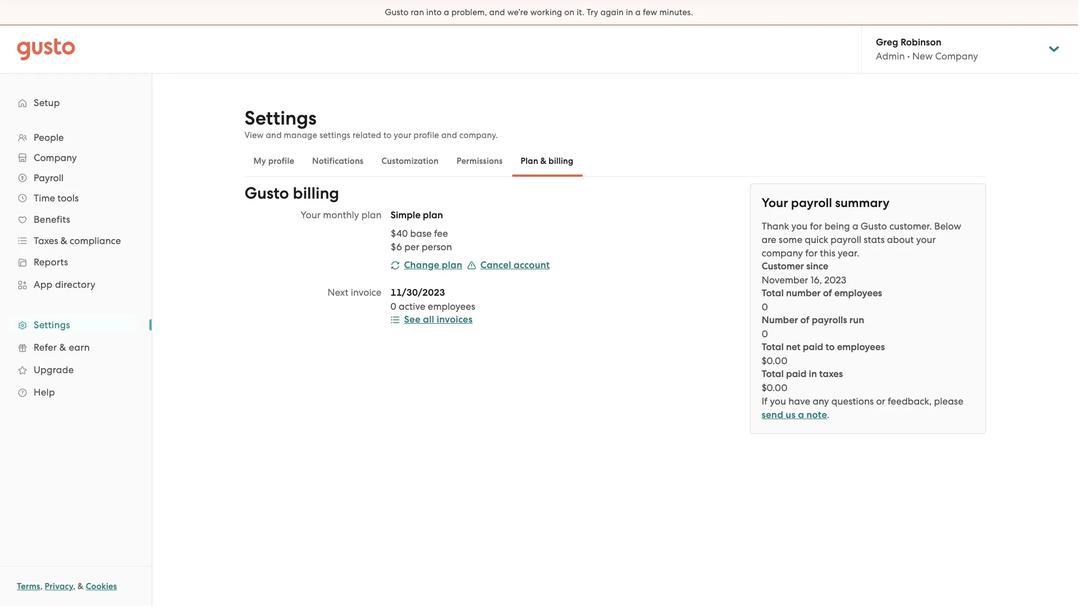 Task type: describe. For each thing, give the bounding box(es) containing it.
your payroll summary
[[762, 196, 890, 211]]

11/30/2023 list
[[391, 286, 645, 314]]

& left cookies button on the bottom left of the page
[[78, 582, 84, 592]]

thank you for being a gusto customer. below are some quick payroll stats about your company for this year. customer since november 16, 2023 total number of employees 0 number of payrolls run 0 total net paid to employees $0.00 total paid in taxes $0.00 if you have any questions or feedback, please send us a note .
[[762, 221, 964, 421]]

compliance
[[70, 235, 121, 247]]

settings
[[320, 130, 351, 140]]

setup
[[34, 97, 60, 108]]

0 horizontal spatial and
[[266, 130, 282, 140]]

privacy
[[45, 582, 73, 592]]

billing inside plan & billing button
[[549, 156, 574, 166]]

to inside settings view and manage settings related to your profile and company.
[[384, 130, 392, 140]]

1 vertical spatial for
[[806, 248, 818, 259]]

company.
[[460, 130, 498, 140]]

my profile button
[[245, 148, 303, 175]]

working
[[531, 7, 563, 17]]

customization button
[[373, 148, 448, 175]]

since
[[807, 261, 829, 273]]

taxes & compliance
[[34, 235, 121, 247]]

plan for change
[[442, 260, 463, 271]]

tools
[[57, 193, 79, 204]]

2023
[[825, 275, 847, 286]]

upgrade
[[34, 365, 74, 376]]

on
[[565, 7, 575, 17]]

settings view and manage settings related to your profile and company.
[[245, 107, 498, 140]]

refer
[[34, 342, 57, 353]]

feedback,
[[888, 396, 932, 407]]

my profile
[[254, 156, 295, 166]]

if
[[762, 396, 768, 407]]

time
[[34, 193, 55, 204]]

some
[[779, 234, 803, 246]]

1 vertical spatial billing
[[293, 184, 339, 203]]

or
[[877, 396, 886, 407]]

summary
[[836, 196, 890, 211]]

11/30/2023 0 active employees
[[391, 287, 476, 312]]

& for compliance
[[61, 235, 67, 247]]

please
[[935, 396, 964, 407]]

0 vertical spatial you
[[792, 221, 808, 232]]

greg robinson admin • new company
[[877, 37, 979, 62]]

stats
[[864, 234, 885, 246]]

0 down number
[[762, 329, 769, 340]]

we're
[[508, 7, 529, 17]]

number
[[787, 288, 821, 300]]

refer & earn link
[[11, 338, 140, 358]]

company
[[762, 248, 804, 259]]

payroll inside thank you for being a gusto customer. below are some quick payroll stats about your company for this year. customer since november 16, 2023 total number of employees 0 number of payrolls run 0 total net paid to employees $0.00 total paid in taxes $0.00 if you have any questions or feedback, please send us a note .
[[831, 234, 862, 246]]

problem,
[[452, 7, 487, 17]]

$6
[[391, 242, 402, 253]]

see
[[404, 314, 421, 326]]

help link
[[11, 383, 140, 403]]

this
[[821, 248, 836, 259]]

all
[[423, 314, 435, 326]]

.
[[828, 410, 830, 421]]

cookies button
[[86, 580, 117, 594]]

gusto for gusto ran into a problem, and we're working on it. try again in a few minutes.
[[385, 7, 409, 17]]

plan & billing
[[521, 156, 574, 166]]

cancel account link
[[467, 260, 550, 271]]

below
[[935, 221, 962, 232]]

net
[[787, 342, 801, 353]]

1 vertical spatial paid
[[787, 369, 807, 380]]

1 horizontal spatial and
[[442, 130, 458, 140]]

view
[[245, 130, 264, 140]]

your for your monthly plan
[[301, 210, 321, 221]]

next
[[328, 287, 349, 298]]

being
[[825, 221, 851, 232]]

november
[[762, 275, 809, 286]]

a right 'being'
[[853, 221, 859, 232]]

directory
[[55, 279, 96, 291]]

us
[[786, 410, 796, 421]]

it.
[[577, 7, 585, 17]]

plan right monthly
[[362, 210, 382, 221]]

earn
[[69, 342, 90, 353]]

few
[[643, 7, 658, 17]]

reports
[[34, 257, 68, 268]]

number
[[762, 315, 799, 326]]

admin
[[877, 51, 906, 62]]

time tools
[[34, 193, 79, 204]]

settings for settings
[[34, 320, 70, 331]]

permissions button
[[448, 148, 512, 175]]

customer
[[762, 261, 805, 273]]

help
[[34, 387, 55, 398]]

0 horizontal spatial of
[[801, 315, 810, 326]]

cancel account
[[481, 260, 550, 271]]

account
[[514, 260, 550, 271]]

in inside thank you for being a gusto customer. below are some quick payroll stats about your company for this year. customer since november 16, 2023 total number of employees 0 number of payrolls run 0 total net paid to employees $0.00 total paid in taxes $0.00 if you have any questions or feedback, please send us a note .
[[809, 369, 818, 380]]

a right into
[[444, 7, 450, 17]]

base
[[410, 228, 432, 239]]

privacy link
[[45, 582, 73, 592]]

invoices
[[437, 314, 473, 326]]

robinson
[[901, 37, 942, 48]]

0 vertical spatial employees
[[835, 288, 883, 300]]

send us a note link
[[762, 410, 828, 421]]

gusto for gusto billing
[[245, 184, 289, 203]]

list for your monthly plan
[[391, 227, 645, 254]]

16,
[[811, 275, 823, 286]]

2 $0.00 from the top
[[762, 383, 788, 394]]

customer.
[[890, 221, 933, 232]]

plan for simple
[[423, 210, 443, 221]]

monthly
[[323, 210, 359, 221]]

employees inside 11/30/2023 0 active employees
[[428, 301, 476, 312]]



Task type: locate. For each thing, give the bounding box(es) containing it.
2 horizontal spatial list
[[762, 260, 975, 395]]

your inside thank you for being a gusto customer. below are some quick payroll stats about your company for this year. customer since november 16, 2023 total number of employees 0 number of payrolls run 0 total net paid to employees $0.00 total paid in taxes $0.00 if you have any questions or feedback, please send us a note .
[[917, 234, 937, 246]]

company inside dropdown button
[[34, 152, 77, 164]]

0 horizontal spatial your
[[301, 210, 321, 221]]

0 vertical spatial to
[[384, 130, 392, 140]]

list containing customer since
[[762, 260, 975, 395]]

1 horizontal spatial to
[[826, 342, 835, 353]]

settings
[[245, 107, 317, 130], [34, 320, 70, 331]]

settings tabs tab list
[[245, 146, 986, 177]]

your
[[762, 196, 789, 211], [301, 210, 321, 221]]

payroll
[[34, 173, 64, 184]]

profile inside my profile 'button'
[[268, 156, 295, 166]]

1 horizontal spatial billing
[[549, 156, 574, 166]]

& for billing
[[541, 156, 547, 166]]

company down people at the top left of page
[[34, 152, 77, 164]]

0 horizontal spatial profile
[[268, 156, 295, 166]]

employees down '2023'
[[835, 288, 883, 300]]

change
[[404, 260, 440, 271]]

0 vertical spatial in
[[626, 7, 634, 17]]

to
[[384, 130, 392, 140], [826, 342, 835, 353]]

profile right my
[[268, 156, 295, 166]]

minutes.
[[660, 7, 694, 17]]

try
[[587, 7, 599, 17]]

payrolls
[[812, 315, 848, 326]]

1 vertical spatial profile
[[268, 156, 295, 166]]

gusto inside thank you for being a gusto customer. below are some quick payroll stats about your company for this year. customer since november 16, 2023 total number of employees 0 number of payrolls run 0 total net paid to employees $0.00 total paid in taxes $0.00 if you have any questions or feedback, please send us a note .
[[861, 221, 888, 232]]

list containing people
[[0, 128, 152, 404]]

taxes
[[820, 369, 844, 380]]

1 horizontal spatial profile
[[414, 130, 440, 140]]

settings for settings view and manage settings related to your profile and company.
[[245, 107, 317, 130]]

see all invoices
[[404, 314, 473, 326]]

your down gusto billing
[[301, 210, 321, 221]]

in
[[626, 7, 634, 17], [809, 369, 818, 380]]

billing up monthly
[[293, 184, 339, 203]]

2 , from the left
[[73, 582, 75, 592]]

1 vertical spatial you
[[771, 396, 787, 407]]

11/30/2023
[[391, 287, 445, 299]]

2 horizontal spatial and
[[490, 7, 505, 17]]

benefits link
[[11, 210, 140, 230]]

are
[[762, 234, 777, 246]]

gusto down my
[[245, 184, 289, 203]]

simple plan
[[391, 210, 443, 221]]

run
[[850, 315, 865, 326]]

billing right plan
[[549, 156, 574, 166]]

profile up customization
[[414, 130, 440, 140]]

0 vertical spatial for
[[811, 221, 823, 232]]

2 vertical spatial total
[[762, 369, 784, 380]]

cookies
[[86, 582, 117, 592]]

0 horizontal spatial in
[[626, 7, 634, 17]]

to inside thank you for being a gusto customer. below are some quick payroll stats about your company for this year. customer since november 16, 2023 total number of employees 0 number of payrolls run 0 total net paid to employees $0.00 total paid in taxes $0.00 if you have any questions or feedback, please send us a note .
[[826, 342, 835, 353]]

employees down run
[[838, 342, 886, 353]]

and right view
[[266, 130, 282, 140]]

new
[[913, 51, 933, 62]]

your monthly plan
[[301, 210, 382, 221]]

gusto ran into a problem, and we're working on it. try again in a few minutes.
[[385, 7, 694, 17]]

to right related
[[384, 130, 392, 140]]

active
[[399, 301, 426, 312]]

$0.00 down net at the right bottom of the page
[[762, 356, 788, 367]]

1 vertical spatial gusto
[[245, 184, 289, 203]]

gusto left ran
[[385, 7, 409, 17]]

0 inside 11/30/2023 0 active employees
[[391, 301, 397, 312]]

0 horizontal spatial you
[[771, 396, 787, 407]]

1 horizontal spatial company
[[936, 51, 979, 62]]

customization
[[382, 156, 439, 166]]

your up customization "button"
[[394, 130, 412, 140]]

1 $0.00 from the top
[[762, 356, 788, 367]]

& right plan
[[541, 156, 547, 166]]

0 vertical spatial gusto
[[385, 7, 409, 17]]

your for your payroll summary
[[762, 196, 789, 211]]

0 horizontal spatial ,
[[40, 582, 43, 592]]

$0.00 up the if
[[762, 383, 788, 394]]

1 , from the left
[[40, 582, 43, 592]]

simple
[[391, 210, 421, 221]]

0 vertical spatial profile
[[414, 130, 440, 140]]

permissions
[[457, 156, 503, 166]]

plan down person
[[442, 260, 463, 271]]

payroll button
[[11, 168, 140, 188]]

and left company.
[[442, 130, 458, 140]]

gusto up stats at right top
[[861, 221, 888, 232]]

1 vertical spatial $0.00
[[762, 383, 788, 394]]

a right us
[[799, 410, 805, 421]]

total left net at the right bottom of the page
[[762, 342, 784, 353]]

again
[[601, 7, 624, 17]]

company right the new
[[936, 51, 979, 62]]

you right the if
[[771, 396, 787, 407]]

people
[[34, 132, 64, 143]]

payroll up 'being'
[[792, 196, 833, 211]]

& left earn
[[59, 342, 66, 353]]

setup link
[[11, 93, 140, 113]]

1 vertical spatial in
[[809, 369, 818, 380]]

you up "some"
[[792, 221, 808, 232]]

1 vertical spatial to
[[826, 342, 835, 353]]

in left taxes
[[809, 369, 818, 380]]

0 vertical spatial settings
[[245, 107, 317, 130]]

refer & earn
[[34, 342, 90, 353]]

for down quick
[[806, 248, 818, 259]]

settings inside settings view and manage settings related to your profile and company.
[[245, 107, 317, 130]]

notifications
[[312, 156, 364, 166]]

quick
[[805, 234, 829, 246]]

$40
[[391, 228, 408, 239]]

of left 'payrolls'
[[801, 315, 810, 326]]

2 total from the top
[[762, 342, 784, 353]]

to down 'payrolls'
[[826, 342, 835, 353]]

change plan link
[[391, 260, 463, 271]]

for up quick
[[811, 221, 823, 232]]

1 total from the top
[[762, 288, 784, 300]]

0 up number
[[762, 302, 769, 313]]

0 horizontal spatial gusto
[[245, 184, 289, 203]]

ran
[[411, 7, 424, 17]]

0 vertical spatial billing
[[549, 156, 574, 166]]

1 horizontal spatial ,
[[73, 582, 75, 592]]

your inside settings view and manage settings related to your profile and company.
[[394, 130, 412, 140]]

0 vertical spatial paid
[[803, 342, 824, 353]]

plan up fee
[[423, 210, 443, 221]]

0 vertical spatial total
[[762, 288, 784, 300]]

0 horizontal spatial billing
[[293, 184, 339, 203]]

1 horizontal spatial settings
[[245, 107, 317, 130]]

, left privacy
[[40, 582, 43, 592]]

0 horizontal spatial settings
[[34, 320, 70, 331]]

of
[[824, 288, 833, 300], [801, 315, 810, 326]]

1 vertical spatial company
[[34, 152, 77, 164]]

settings up refer
[[34, 320, 70, 331]]

payroll
[[792, 196, 833, 211], [831, 234, 862, 246]]

you
[[792, 221, 808, 232], [771, 396, 787, 407]]

paid down net at the right bottom of the page
[[787, 369, 807, 380]]

1 vertical spatial total
[[762, 342, 784, 353]]

of down '2023'
[[824, 288, 833, 300]]

plan
[[521, 156, 539, 166]]

list containing $40 base fee
[[391, 227, 645, 254]]

2 horizontal spatial gusto
[[861, 221, 888, 232]]

employees up invoices
[[428, 301, 476, 312]]

1 vertical spatial of
[[801, 315, 810, 326]]

send
[[762, 410, 784, 421]]

person
[[422, 242, 452, 253]]

& inside "refer & earn" link
[[59, 342, 66, 353]]

0 horizontal spatial to
[[384, 130, 392, 140]]

gusto
[[385, 7, 409, 17], [245, 184, 289, 203], [861, 221, 888, 232]]

2 vertical spatial employees
[[838, 342, 886, 353]]

3 total from the top
[[762, 369, 784, 380]]

any
[[813, 396, 830, 407]]

1 horizontal spatial list
[[391, 227, 645, 254]]

your down customer.
[[917, 234, 937, 246]]

gusto navigation element
[[0, 74, 152, 422]]

1 horizontal spatial your
[[917, 234, 937, 246]]

list for your payroll summary
[[762, 260, 975, 395]]

company button
[[11, 148, 140, 168]]

1 vertical spatial your
[[917, 234, 937, 246]]

company inside greg robinson admin • new company
[[936, 51, 979, 62]]

taxes
[[34, 235, 58, 247]]

manage
[[284, 130, 318, 140]]

per
[[405, 242, 420, 253]]

have
[[789, 396, 811, 407]]

in right again
[[626, 7, 634, 17]]

reports link
[[11, 252, 140, 273]]

paid right net at the right bottom of the page
[[803, 342, 824, 353]]

& inside taxes & compliance dropdown button
[[61, 235, 67, 247]]

a left few
[[636, 7, 641, 17]]

& for earn
[[59, 342, 66, 353]]

0 vertical spatial payroll
[[792, 196, 833, 211]]

•
[[908, 51, 911, 62]]

1 horizontal spatial you
[[792, 221, 808, 232]]

gusto billing
[[245, 184, 339, 203]]

next invoice
[[328, 287, 382, 298]]

a
[[444, 7, 450, 17], [636, 7, 641, 17], [853, 221, 859, 232], [799, 410, 805, 421]]

company
[[936, 51, 979, 62], [34, 152, 77, 164]]

total up the if
[[762, 369, 784, 380]]

1 vertical spatial employees
[[428, 301, 476, 312]]

1 horizontal spatial your
[[762, 196, 789, 211]]

invoice
[[351, 287, 382, 298]]

profile
[[414, 130, 440, 140], [268, 156, 295, 166]]

0 horizontal spatial your
[[394, 130, 412, 140]]

0 horizontal spatial company
[[34, 152, 77, 164]]

& right taxes
[[61, 235, 67, 247]]

1 horizontal spatial of
[[824, 288, 833, 300]]

year.
[[838, 248, 860, 259]]

your
[[394, 130, 412, 140], [917, 234, 937, 246]]

your up thank
[[762, 196, 789, 211]]

& inside plan & billing button
[[541, 156, 547, 166]]

1 horizontal spatial in
[[809, 369, 818, 380]]

and left we're
[[490, 7, 505, 17]]

settings inside gusto navigation element
[[34, 320, 70, 331]]

$40 base fee $6 per person
[[391, 228, 452, 253]]

terms
[[17, 582, 40, 592]]

cancel
[[481, 260, 512, 271]]

&
[[541, 156, 547, 166], [61, 235, 67, 247], [59, 342, 66, 353], [78, 582, 84, 592]]

into
[[427, 7, 442, 17]]

upgrade link
[[11, 360, 140, 380]]

0 left active
[[391, 301, 397, 312]]

settings up manage
[[245, 107, 317, 130]]

thank
[[762, 221, 790, 232]]

0 vertical spatial of
[[824, 288, 833, 300]]

plan & billing button
[[512, 148, 583, 175]]

app directory
[[34, 279, 96, 291]]

home image
[[17, 38, 75, 60]]

0 vertical spatial your
[[394, 130, 412, 140]]

0 horizontal spatial list
[[0, 128, 152, 404]]

terms link
[[17, 582, 40, 592]]

1 horizontal spatial gusto
[[385, 7, 409, 17]]

2 vertical spatial gusto
[[861, 221, 888, 232]]

app directory link
[[11, 275, 140, 295]]

time tools button
[[11, 188, 140, 208]]

0 vertical spatial $0.00
[[762, 356, 788, 367]]

0 vertical spatial company
[[936, 51, 979, 62]]

1 vertical spatial payroll
[[831, 234, 862, 246]]

billing
[[549, 156, 574, 166], [293, 184, 339, 203]]

, left cookies button on the bottom left of the page
[[73, 582, 75, 592]]

total down november
[[762, 288, 784, 300]]

list
[[0, 128, 152, 404], [391, 227, 645, 254], [762, 260, 975, 395]]

1 vertical spatial settings
[[34, 320, 70, 331]]

profile inside settings view and manage settings related to your profile and company.
[[414, 130, 440, 140]]

payroll up year. on the right top
[[831, 234, 862, 246]]

questions
[[832, 396, 874, 407]]



Task type: vqa. For each thing, say whether or not it's contained in the screenshot.
states inside 'How many states will you need to run payroll in? This affects which plans you can use.'
no



